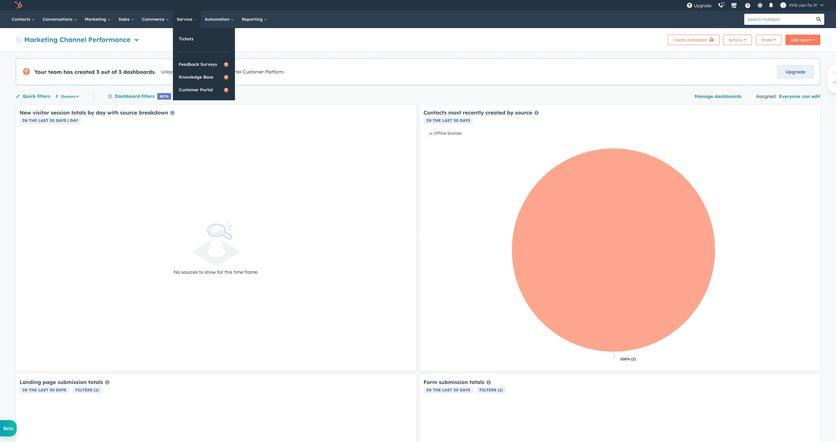 Task type: describe. For each thing, give the bounding box(es) containing it.
interactive chart image
[[424, 131, 817, 367]]

jacob simon image
[[781, 2, 787, 8]]

new visitor session totals by day with source breakdown element
[[16, 105, 417, 371]]

form submission totals element
[[420, 375, 821, 442]]

marketplaces image
[[732, 3, 738, 9]]

landing page submission totals element
[[16, 375, 417, 442]]



Task type: locate. For each thing, give the bounding box(es) containing it.
Search HubSpot search field
[[745, 14, 814, 25]]

toggle series visibility region
[[430, 131, 462, 136]]

banner
[[16, 33, 821, 45]]

contacts most recently created by source element
[[420, 105, 821, 371]]

service menu
[[173, 28, 235, 100]]

menu
[[684, 0, 829, 10]]



Task type: vqa. For each thing, say whether or not it's contained in the screenshot.
Service menu
yes



